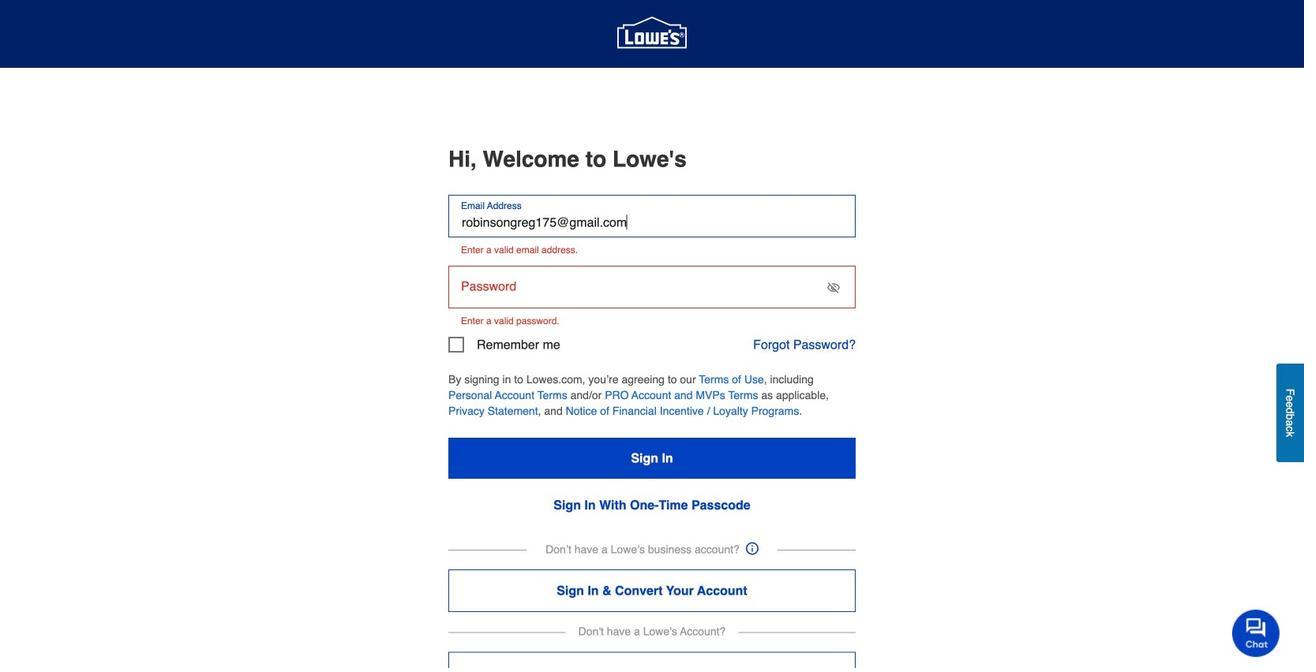 Task type: locate. For each thing, give the bounding box(es) containing it.
show password image
[[828, 282, 840, 295]]

Email text field
[[449, 195, 856, 238]]

tooltip button image
[[746, 543, 759, 556]]

lowe's home improvement logo image
[[618, 0, 687, 69]]



Task type: vqa. For each thing, say whether or not it's contained in the screenshot.
leftmost Product
no



Task type: describe. For each thing, give the bounding box(es) containing it.
chat invite button image
[[1233, 610, 1281, 658]]

password password field
[[449, 266, 856, 309]]

remember me element
[[449, 337, 561, 353]]



